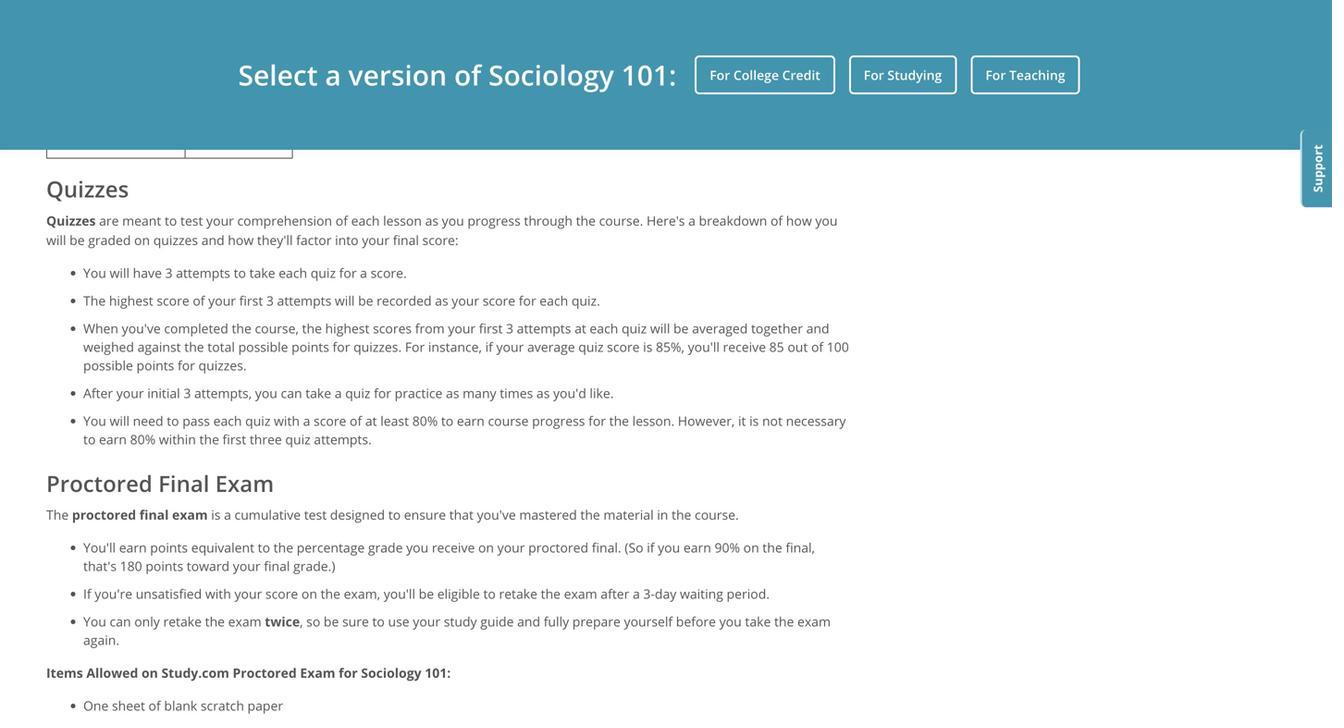Task type: locate. For each thing, give the bounding box(es) containing it.
highest down the highest score of your first 3 attempts will be recorded as your score for each quiz.
[[325, 320, 370, 337]]

highest inside when you've completed the course, the highest scores from your first 3 attempts at each quiz will be averaged together and weighed against the total possible points for quizzes. for instance, if your average quiz score is 85%, you'll receive 85 out of 100 possible points for quizzes.
[[325, 320, 370, 337]]

of left blank
[[149, 698, 161, 715]]

1 horizontal spatial is
[[644, 338, 653, 356]]

sure
[[343, 613, 369, 631]]

will up 85%, on the top of page
[[651, 320, 671, 337]]

final
[[393, 231, 419, 249], [140, 507, 169, 524], [264, 558, 290, 576]]

first left three
[[223, 431, 246, 448]]

each down the quiz.
[[590, 320, 619, 337]]

0 vertical spatial you'll
[[688, 338, 720, 356]]

for left "teaching"
[[986, 66, 1007, 84]]

of inside when you've completed the course, the highest scores from your first 3 attempts at each quiz will be averaged together and weighed against the total possible points for quizzes. for instance, if your average quiz score is 85%, you'll receive 85 out of 100 possible points for quizzes.
[[812, 338, 824, 356]]

2 vertical spatial and
[[518, 613, 541, 631]]

course.
[[599, 212, 644, 229], [695, 507, 739, 524]]

for inside when you've completed the course, the highest scores from your first 3 attempts at each quiz will be averaged together and weighed against the total possible points for quizzes. for instance, if your average quiz score is 85%, you'll receive 85 out of 100 possible points for quizzes.
[[405, 338, 425, 356]]

1 horizontal spatial proctored
[[529, 539, 589, 557]]

1 horizontal spatial attempts
[[277, 292, 332, 309]]

you up again.
[[83, 613, 106, 631]]

take down they'll
[[250, 264, 275, 282]]

0 horizontal spatial can
[[110, 613, 131, 631]]

1 vertical spatial retake
[[163, 613, 202, 631]]

2 vertical spatial final
[[264, 558, 290, 576]]

0 horizontal spatial test
[[181, 212, 203, 229]]

90%
[[715, 539, 741, 557]]

2 vertical spatial you
[[83, 613, 106, 631]]

can
[[281, 384, 302, 402], [110, 613, 131, 631]]

to inside are meant to test your comprehension of each lesson as you progress through the course. here's a breakdown of how you will be graded on quizzes and how they'll factor into your final score:
[[165, 212, 177, 229]]

score up attempts.
[[314, 412, 347, 430]]

0 horizontal spatial final
[[140, 507, 169, 524]]

each inside the you will need to pass each quiz with a score of at least 80% to earn course progress for the lesson. however, it is not necessary to earn 80% within the first three quiz attempts.
[[213, 412, 242, 430]]

attempts inside when you've completed the course, the highest scores from your first 3 attempts at each quiz will be averaged together and weighed against the total possible points for quizzes. for instance, if your average quiz score is 85%, you'll receive 85 out of 100 possible points for quizzes.
[[517, 320, 572, 337]]

each left the quiz.
[[540, 292, 569, 309]]

progress
[[468, 212, 521, 229], [532, 412, 585, 430]]

final inside the proctored final exam the proctored final exam is a cumulative test designed to ensure that you've mastered the material in the course.
[[140, 507, 169, 524]]

quiz right 'average' at top left
[[579, 338, 604, 356]]

for college credit
[[710, 66, 821, 84]]

select
[[238, 56, 318, 94]]

score up completed
[[157, 292, 189, 309]]

that
[[450, 507, 474, 524]]

version
[[349, 56, 447, 94]]

1 vertical spatial quizzes
[[46, 212, 96, 229]]

1 horizontal spatial with
[[274, 412, 300, 430]]

you inside the you will need to pass each quiz with a score of at least 80% to earn course progress for the lesson. however, it is not necessary to earn 80% within the first three quiz attempts.
[[83, 412, 106, 430]]

1 horizontal spatial retake
[[499, 586, 538, 603]]

after
[[83, 384, 113, 402]]

1 vertical spatial you'll
[[384, 586, 416, 603]]

for up 'average' at top left
[[519, 292, 537, 309]]

exam inside the proctored final exam the proctored final exam is a cumulative test designed to ensure that you've mastered the material in the course.
[[172, 507, 208, 524]]

of up into
[[336, 212, 348, 229]]

attempts.
[[314, 431, 372, 448]]

for studying button
[[850, 56, 957, 95]]

into
[[335, 231, 359, 249]]

highest
[[109, 292, 153, 309], [325, 320, 370, 337]]

will inside the you will need to pass each quiz with a score of at least 80% to earn course progress for the lesson. however, it is not necessary to earn 80% within the first three quiz attempts.
[[110, 412, 130, 430]]

and up 100
[[807, 320, 830, 337]]

with
[[274, 412, 300, 430], [205, 586, 231, 603]]

progress down you'd
[[532, 412, 585, 430]]

1 horizontal spatial take
[[306, 384, 332, 402]]

you will have 3 attempts to take each quiz for a score.
[[83, 264, 407, 282]]

2 quizzes from the top
[[46, 212, 96, 229]]

for left studying
[[864, 66, 885, 84]]

exam down 'so'
[[300, 665, 336, 682]]

0 horizontal spatial course.
[[599, 212, 644, 229]]

and inside , so be sure to use your study guide and fully prepare yourself before you take the exam again.
[[518, 613, 541, 631]]

a inside the proctored final exam the proctored final exam is a cumulative test designed to ensure that you've mastered the material in the course.
[[224, 507, 231, 524]]

1 vertical spatial can
[[110, 613, 131, 631]]

scores
[[373, 320, 412, 337]]

2 horizontal spatial is
[[750, 412, 759, 430]]

a up the equivalent
[[224, 507, 231, 524]]

1 horizontal spatial how
[[787, 212, 813, 229]]

retake up guide
[[499, 586, 538, 603]]

day
[[655, 586, 677, 603]]

total
[[208, 338, 235, 356]]

highest down the 'have' on the left top
[[109, 292, 153, 309]]

for college credit button
[[695, 56, 836, 95]]

attempts down quizzes
[[176, 264, 230, 282]]

1 horizontal spatial possible
[[238, 338, 288, 356]]

only
[[134, 613, 160, 631]]

180
[[120, 558, 142, 576]]

1 horizontal spatial exam
[[300, 665, 336, 682]]

0 horizontal spatial take
[[250, 264, 275, 282]]

1 horizontal spatial you'll
[[688, 338, 720, 356]]

1 vertical spatial course.
[[695, 507, 739, 524]]

0 horizontal spatial is
[[211, 507, 221, 524]]

2 you from the top
[[83, 412, 106, 430]]

score left 85%, on the top of page
[[607, 338, 640, 356]]

points up toward
[[150, 539, 188, 557]]

if
[[83, 586, 91, 603]]

final down final
[[140, 507, 169, 524]]

of up attempts.
[[350, 412, 362, 430]]

you'll
[[83, 539, 116, 557]]

0 vertical spatial proctored
[[72, 507, 136, 524]]

how right breakdown at the top right of the page
[[787, 212, 813, 229]]

first
[[239, 292, 263, 309], [479, 320, 503, 337], [223, 431, 246, 448]]

1 horizontal spatial test
[[304, 507, 327, 524]]

0 vertical spatial is
[[644, 338, 653, 356]]

for inside the you will need to pass each quiz with a score of at least 80% to earn course progress for the lesson. however, it is not necessary to earn 80% within the first three quiz attempts.
[[589, 412, 606, 430]]

quizzes left the are
[[46, 212, 96, 229]]

0 horizontal spatial progress
[[468, 212, 521, 229]]

the right in
[[672, 507, 692, 524]]

will left need
[[110, 412, 130, 430]]

before
[[676, 613, 716, 631]]

0 vertical spatial test
[[181, 212, 203, 229]]

1 horizontal spatial if
[[647, 539, 655, 557]]

for
[[339, 264, 357, 282], [519, 292, 537, 309], [333, 338, 350, 356], [178, 357, 195, 374], [374, 384, 392, 402], [589, 412, 606, 430], [339, 665, 358, 682]]

1 vertical spatial and
[[807, 320, 830, 337]]

retake down unsatisfied
[[163, 613, 202, 631]]

3
[[165, 264, 173, 282], [266, 292, 274, 309], [506, 320, 514, 337], [184, 384, 191, 402]]

together
[[752, 320, 804, 337]]

1 vertical spatial if
[[647, 539, 655, 557]]

0 horizontal spatial attempts
[[176, 264, 230, 282]]

with down toward
[[205, 586, 231, 603]]

be left graded on the left top of page
[[70, 231, 85, 249]]

a
[[325, 56, 341, 94], [689, 212, 696, 229], [360, 264, 367, 282], [335, 384, 342, 402], [303, 412, 310, 430], [224, 507, 231, 524], [633, 586, 640, 603]]

if inside when you've completed the course, the highest scores from your first 3 attempts at each quiz will be averaged together and weighed against the total possible points for quizzes. for instance, if your average quiz score is 85%, you'll receive 85 out of 100 possible points for quizzes.
[[486, 338, 493, 356]]

for for for teaching
[[986, 66, 1007, 84]]

if right instance, at left top
[[486, 338, 493, 356]]

1 horizontal spatial 80%
[[413, 412, 438, 430]]

0 vertical spatial with
[[274, 412, 300, 430]]

1 horizontal spatial can
[[281, 384, 302, 402]]

final left grade.)
[[264, 558, 290, 576]]

1 vertical spatial with
[[205, 586, 231, 603]]

study.com
[[161, 665, 229, 682]]

0 vertical spatial proctored
[[46, 469, 153, 499]]

2 horizontal spatial take
[[746, 613, 771, 631]]

0 vertical spatial you've
[[122, 320, 161, 337]]

3 inside when you've completed the course, the highest scores from your first 3 attempts at each quiz will be averaged together and weighed against the total possible points for quizzes. for instance, if your average quiz score is 85%, you'll receive 85 out of 100 possible points for quizzes.
[[506, 320, 514, 337]]

the down final,
[[775, 613, 795, 631]]

meant
[[122, 212, 161, 229]]

support link
[[1301, 130, 1333, 208]]

the down completed
[[184, 338, 204, 356]]

1 horizontal spatial the
[[83, 292, 106, 309]]

for
[[710, 66, 731, 84], [864, 66, 885, 84], [986, 66, 1007, 84], [405, 338, 425, 356]]

you down graded on the left top of page
[[83, 264, 106, 282]]

0 horizontal spatial and
[[202, 231, 225, 249]]

0 vertical spatial receive
[[723, 338, 767, 356]]

proctored inside the proctored final exam the proctored final exam is a cumulative test designed to ensure that you've mastered the material in the course.
[[46, 469, 153, 499]]

0 vertical spatial quizzes.
[[354, 338, 402, 356]]

0 horizontal spatial how
[[228, 231, 254, 249]]

and
[[202, 231, 225, 249], [807, 320, 830, 337], [518, 613, 541, 631]]

1 vertical spatial 80%
[[130, 431, 156, 448]]

will left graded on the left top of page
[[46, 231, 66, 249]]

material
[[604, 507, 654, 524]]

progress inside are meant to test your comprehension of each lesson as you progress through the course. here's a breakdown of how you will be graded on quizzes and how they'll factor into your final score:
[[468, 212, 521, 229]]

as up score:
[[425, 212, 439, 229]]

attempts up course, on the top
[[277, 292, 332, 309]]

1 horizontal spatial progress
[[532, 412, 585, 430]]

final inside are meant to test your comprehension of each lesson as you progress through the course. here's a breakdown of how you will be graded on quizzes and how they'll factor into your final score:
[[393, 231, 419, 249]]

85%,
[[656, 338, 685, 356]]

0 horizontal spatial you've
[[122, 320, 161, 337]]

proctored
[[46, 469, 153, 499], [233, 665, 297, 682]]

final down lesson
[[393, 231, 419, 249]]

0 vertical spatial exam
[[215, 469, 274, 499]]

earn down many
[[457, 412, 485, 430]]

to left ensure
[[389, 507, 401, 524]]

of right out
[[812, 338, 824, 356]]

in
[[657, 507, 669, 524]]

progress inside the you will need to pass each quiz with a score of at least 80% to earn course progress for the lesson. however, it is not necessary to earn 80% within the first three quiz attempts.
[[532, 412, 585, 430]]

0 vertical spatial course.
[[599, 212, 644, 229]]

0 vertical spatial at
[[575, 320, 587, 337]]

practice
[[395, 384, 443, 402]]

quiz right three
[[285, 431, 311, 448]]

score.
[[371, 264, 407, 282]]

of
[[454, 56, 482, 94], [336, 212, 348, 229], [771, 212, 783, 229], [193, 292, 205, 309], [812, 338, 824, 356], [350, 412, 362, 430], [149, 698, 161, 715]]

to up quizzes
[[165, 212, 177, 229]]

on down meant
[[134, 231, 150, 249]]

for left the college
[[710, 66, 731, 84]]

1 vertical spatial first
[[479, 320, 503, 337]]

1 vertical spatial test
[[304, 507, 327, 524]]

quizzes up the are
[[46, 174, 129, 204]]

proctored up you'll
[[46, 469, 153, 499]]

fully
[[544, 613, 569, 631]]

blank
[[164, 698, 197, 715]]

1 horizontal spatial course.
[[695, 507, 739, 524]]

1 vertical spatial attempts
[[277, 292, 332, 309]]

1 vertical spatial the
[[46, 507, 69, 524]]

0 vertical spatial can
[[281, 384, 302, 402]]

be inside , so be sure to use your study guide and fully prepare yourself before you take the exam again.
[[324, 613, 339, 631]]

1 vertical spatial highest
[[325, 320, 370, 337]]

2 horizontal spatial final
[[393, 231, 419, 249]]

with up three
[[274, 412, 300, 430]]

1 vertical spatial progress
[[532, 412, 585, 430]]

can up three
[[281, 384, 302, 402]]

unsatisfied
[[136, 586, 202, 603]]

with inside the you will need to pass each quiz with a score of at least 80% to earn course progress for the lesson. however, it is not necessary to earn 80% within the first three quiz attempts.
[[274, 412, 300, 430]]

0 horizontal spatial proctored
[[46, 469, 153, 499]]

test inside are meant to test your comprehension of each lesson as you progress through the course. here's a breakdown of how you will be graded on quizzes and how they'll factor into your final score:
[[181, 212, 203, 229]]

at down the quiz.
[[575, 320, 587, 337]]

quiz
[[311, 264, 336, 282], [622, 320, 647, 337], [579, 338, 604, 356], [345, 384, 371, 402], [245, 412, 271, 430], [285, 431, 311, 448]]

2 vertical spatial attempts
[[517, 320, 572, 337]]

you
[[442, 212, 464, 229], [816, 212, 838, 229], [255, 384, 278, 402], [406, 539, 429, 557], [658, 539, 681, 557], [720, 613, 742, 631]]

0 vertical spatial attempts
[[176, 264, 230, 282]]

1 vertical spatial receive
[[432, 539, 475, 557]]

three
[[250, 431, 282, 448]]

score inside the you will need to pass each quiz with a score of at least 80% to earn course progress for the lesson. however, it is not necessary to earn 80% within the first three quiz attempts.
[[314, 412, 347, 430]]

will left the 'have' on the left top
[[110, 264, 130, 282]]

you'll earn points equivalent to the percentage grade you receive on your proctored final. (so if you earn 90% on the final, that's 180 points toward your final grade.)
[[83, 539, 816, 576]]

twice
[[265, 613, 300, 631]]

1 you from the top
[[83, 264, 106, 282]]

here's
[[647, 212, 685, 229]]

0 horizontal spatial you'll
[[384, 586, 416, 603]]

earn left 90%
[[684, 539, 712, 557]]

one
[[83, 698, 109, 715]]

0 horizontal spatial the
[[46, 507, 69, 524]]

possible down weighed
[[83, 357, 133, 374]]

attempts
[[176, 264, 230, 282], [277, 292, 332, 309], [517, 320, 572, 337]]

proctored inside you'll earn points equivalent to the percentage grade you receive on your proctored final. (so if you earn 90% on the final, that's 180 points toward your final grade.)
[[529, 539, 589, 557]]

on
[[134, 231, 150, 249], [479, 539, 494, 557], [744, 539, 760, 557], [302, 586, 317, 603], [142, 665, 158, 682]]

a inside the you will need to pass each quiz with a score of at least 80% to earn course progress for the lesson. however, it is not necessary to earn 80% within the first three quiz attempts.
[[303, 412, 310, 430]]

prepare
[[573, 613, 621, 631]]

earn up 180
[[119, 539, 147, 557]]

0 horizontal spatial proctored
[[72, 507, 136, 524]]

a down the after your initial 3 attempts, you can take a quiz for practice as many times as you'd like.
[[303, 412, 310, 430]]

1 horizontal spatial you've
[[477, 507, 516, 524]]

if you're unsatisfied with your score on the exam, you'll be eligible to retake the exam after a 3-day waiting period.
[[83, 586, 770, 603]]

0 vertical spatial final
[[393, 231, 419, 249]]

80% down need
[[130, 431, 156, 448]]

0 horizontal spatial receive
[[432, 539, 475, 557]]

be
[[70, 231, 85, 249], [358, 292, 374, 309], [674, 320, 689, 337], [419, 586, 434, 603], [324, 613, 339, 631]]

points
[[292, 338, 329, 356], [137, 357, 174, 374], [150, 539, 188, 557], [146, 558, 183, 576]]

have
[[133, 264, 162, 282]]

quizzes. down the scores
[[354, 338, 402, 356]]

proctored final exam the proctored final exam is a cumulative test designed to ensure that you've mastered the material in the course.
[[46, 469, 739, 524]]

3 right 'initial'
[[184, 384, 191, 402]]

each down 'attempts,'
[[213, 412, 242, 430]]

0 vertical spatial and
[[202, 231, 225, 249]]

you inside , so be sure to use your study guide and fully prepare yourself before you take the exam again.
[[720, 613, 742, 631]]

however,
[[678, 412, 735, 430]]

0 horizontal spatial at
[[366, 412, 377, 430]]

study
[[444, 613, 477, 631]]

2 horizontal spatial and
[[807, 320, 830, 337]]

course. inside the proctored final exam the proctored final exam is a cumulative test designed to ensure that you've mastered the material in the course.
[[695, 507, 739, 524]]

and inside when you've completed the course, the highest scores from your first 3 attempts at each quiz will be averaged together and weighed against the total possible points for quizzes. for instance, if your average quiz score is 85%, you'll receive 85 out of 100 possible points for quizzes.
[[807, 320, 830, 337]]

1 horizontal spatial final
[[264, 558, 290, 576]]

score up twice on the bottom left of page
[[266, 586, 298, 603]]

2 horizontal spatial attempts
[[517, 320, 572, 337]]

if
[[486, 338, 493, 356], [647, 539, 655, 557]]

0 horizontal spatial with
[[205, 586, 231, 603]]

1 horizontal spatial proctored
[[233, 665, 297, 682]]

ensure
[[404, 507, 446, 524]]

0 horizontal spatial retake
[[163, 613, 202, 631]]

1 vertical spatial is
[[750, 412, 759, 430]]

0 horizontal spatial 80%
[[130, 431, 156, 448]]

0 vertical spatial progress
[[468, 212, 521, 229]]

and left the fully
[[518, 613, 541, 631]]

course. left here's
[[599, 212, 644, 229]]

sociology
[[361, 665, 422, 682]]

2 vertical spatial take
[[746, 613, 771, 631]]

if right (so
[[647, 539, 655, 557]]

be down score.
[[358, 292, 374, 309]]

, so be sure to use your study guide and fully prepare yourself before you take the exam again.
[[83, 613, 831, 650]]

1 vertical spatial at
[[366, 412, 377, 430]]

when
[[83, 320, 118, 337]]

paper
[[248, 698, 283, 715]]

lesson
[[383, 212, 422, 229]]

breakdown
[[699, 212, 768, 229]]

out
[[788, 338, 808, 356]]

0 vertical spatial you
[[83, 264, 106, 282]]

1 vertical spatial you
[[83, 412, 106, 430]]

1 vertical spatial final
[[140, 507, 169, 524]]

instance,
[[428, 338, 482, 356]]

0 vertical spatial 80%
[[413, 412, 438, 430]]

will inside when you've completed the course, the highest scores from your first 3 attempts at each quiz will be averaged together and weighed against the total possible points for quizzes. for instance, if your average quiz score is 85%, you'll receive 85 out of 100 possible points for quizzes.
[[651, 320, 671, 337]]

items allowed on study.com proctored exam for sociology 101:
[[46, 665, 451, 682]]

scratch
[[201, 698, 244, 715]]

you
[[83, 264, 106, 282], [83, 412, 106, 430], [83, 613, 106, 631]]

course. inside are meant to test your comprehension of each lesson as you progress through the course. here's a breakdown of how you will be graded on quizzes and how they'll factor into your final score:
[[599, 212, 644, 229]]

after your initial 3 attempts, you can take a quiz for practice as many times as you'd like.
[[83, 384, 614, 402]]

allowed
[[86, 665, 138, 682]]

exam down final
[[172, 507, 208, 524]]

1 vertical spatial you've
[[477, 507, 516, 524]]

for down the like.
[[589, 412, 606, 430]]

proctored inside the proctored final exam the proctored final exam is a cumulative test designed to ensure that you've mastered the material in the course.
[[72, 507, 136, 524]]

possible
[[238, 338, 288, 356], [83, 357, 133, 374]]

for inside 'button'
[[986, 66, 1007, 84]]

on right allowed
[[142, 665, 158, 682]]

college
[[734, 66, 779, 84]]

final.
[[592, 539, 622, 557]]

you down 'after'
[[83, 412, 106, 430]]

you've
[[122, 320, 161, 337], [477, 507, 516, 524]]

points down against
[[137, 357, 174, 374]]

0 vertical spatial highest
[[109, 292, 153, 309]]

1 horizontal spatial and
[[518, 613, 541, 631]]

take inside , so be sure to use your study guide and fully prepare yourself before you take the exam again.
[[746, 613, 771, 631]]

proctored down mastered
[[529, 539, 589, 557]]

1 horizontal spatial highest
[[325, 320, 370, 337]]



Task type: describe. For each thing, give the bounding box(es) containing it.
recorded
[[377, 292, 432, 309]]

select a version of sociology 101:
[[238, 56, 677, 94]]

factor
[[296, 231, 332, 249]]

least
[[381, 412, 409, 430]]

you can only retake the exam twice
[[83, 613, 300, 631]]

again.
[[83, 632, 120, 650]]

average
[[528, 338, 575, 356]]

initial
[[147, 384, 180, 402]]

quiz up attempts.
[[345, 384, 371, 402]]

many
[[463, 384, 497, 402]]

as up the from
[[435, 292, 449, 309]]

are meant to test your comprehension of each lesson as you progress through the course. here's a breakdown of how you will be graded on quizzes and how they'll factor into your final score:
[[46, 212, 838, 249]]

be inside when you've completed the course, the highest scores from your first 3 attempts at each quiz will be averaged together and weighed against the total possible points for quizzes. for instance, if your average quiz score is 85%, you'll receive 85 out of 100 possible points for quizzes.
[[674, 320, 689, 337]]

you've inside when you've completed the course, the highest scores from your first 3 attempts at each quiz will be averaged together and weighed against the total possible points for quizzes. for instance, if your average quiz score is 85%, you'll receive 85 out of 100 possible points for quizzes.
[[122, 320, 161, 337]]

to up within
[[167, 412, 179, 430]]

your inside , so be sure to use your study guide and fully prepare yourself before you take the exam again.
[[413, 613, 441, 631]]

final,
[[786, 539, 816, 557]]

points
[[247, 49, 287, 67]]

each inside are meant to test your comprehension of each lesson as you progress through the course. here's a breakdown of how you will be graded on quizzes and how they'll factor into your final score:
[[351, 212, 380, 229]]

will left the recorded
[[335, 292, 355, 309]]

period.
[[727, 586, 770, 603]]

1 vertical spatial how
[[228, 231, 254, 249]]

percentage
[[297, 539, 365, 557]]

as inside are meant to test your comprehension of each lesson as you progress through the course. here's a breakdown of how you will be graded on quizzes and how they'll factor into your final score:
[[425, 212, 439, 229]]

on inside are meant to test your comprehension of each lesson as you progress through the course. here's a breakdown of how you will be graded on quizzes and how they'll factor into your final score:
[[134, 231, 150, 249]]

the up study.com
[[205, 613, 225, 631]]

are
[[99, 212, 119, 229]]

you for you will need to pass each quiz with a score of at least 80% to earn course progress for the lesson. however, it is not necessary to earn 80% within the first three quiz attempts.
[[83, 412, 106, 430]]

at inside when you've completed the course, the highest scores from your first 3 attempts at each quiz will be averaged together and weighed against the total possible points for quizzes. for instance, if your average quiz score is 85%, you'll receive 85 out of 100 possible points for quizzes.
[[575, 320, 587, 337]]

the up the fully
[[541, 586, 561, 603]]

of up completed
[[193, 292, 205, 309]]

0 vertical spatial first
[[239, 292, 263, 309]]

1 vertical spatial take
[[306, 384, 332, 402]]

on up 'eligible'
[[479, 539, 494, 557]]

0 vertical spatial possible
[[238, 338, 288, 356]]

grade
[[368, 539, 403, 557]]

course
[[488, 412, 529, 430]]

1 vertical spatial exam
[[300, 665, 336, 682]]

pass
[[183, 412, 210, 430]]

sheet
[[112, 698, 145, 715]]

total
[[52, 135, 82, 153]]

as left you'd
[[537, 384, 550, 402]]

first inside the you will need to pass each quiz with a score of at least 80% to earn course progress for the lesson. however, it is not necessary to earn 80% within the first three quiz attempts.
[[223, 431, 246, 448]]

toward
[[187, 558, 230, 576]]

against
[[138, 338, 181, 356]]

is inside the you will need to pass each quiz with a score of at least 80% to earn course progress for the lesson. however, it is not necessary to earn 80% within the first three quiz attempts.
[[750, 412, 759, 430]]

the left exam,
[[321, 586, 341, 603]]

credit
[[783, 66, 821, 84]]

within
[[159, 431, 196, 448]]

quiz left averaged
[[622, 320, 647, 337]]

3 right the 'have' on the left top
[[165, 264, 173, 282]]

a right select
[[325, 56, 341, 94]]

each inside when you've completed the course, the highest scores from your first 3 attempts at each quiz will be averaged together and weighed against the total possible points for quizzes. for instance, if your average quiz score is 85%, you'll receive 85 out of 100 possible points for quizzes.
[[590, 320, 619, 337]]

score up when you've completed the course, the highest scores from your first 3 attempts at each quiz will be averaged together and weighed against the total possible points for quizzes. for instance, if your average quiz score is 85%, you'll receive 85 out of 100 possible points for quizzes.
[[483, 292, 516, 309]]

each down they'll
[[279, 264, 307, 282]]

for up least
[[374, 384, 392, 402]]

(so
[[625, 539, 644, 557]]

exam inside , so be sure to use your study guide and fully prepare yourself before you take the exam again.
[[798, 613, 831, 631]]

the inside the proctored final exam the proctored final exam is a cumulative test designed to ensure that you've mastered the material in the course.
[[46, 507, 69, 524]]

eligible
[[438, 586, 480, 603]]

3 you from the top
[[83, 613, 106, 631]]

graded
[[88, 231, 131, 249]]

course,
[[255, 320, 299, 337]]

exam left twice on the bottom left of page
[[228, 613, 262, 631]]

1 horizontal spatial quizzes.
[[354, 338, 402, 356]]

final
[[158, 469, 210, 499]]

through
[[524, 212, 573, 229]]

0 vertical spatial retake
[[499, 586, 538, 603]]

at inside the you will need to pass each quiz with a score of at least 80% to earn course progress for the lesson. however, it is not necessary to earn 80% within the first three quiz attempts.
[[366, 412, 377, 430]]

a left 3-
[[633, 586, 640, 603]]

for left sociology
[[339, 665, 358, 682]]

score inside when you've completed the course, the highest scores from your first 3 attempts at each quiz will be averaged together and weighed against the total possible points for quizzes. for instance, if your average quiz score is 85%, you'll receive 85 out of 100 possible points for quizzes.
[[607, 338, 640, 356]]

as left many
[[446, 384, 460, 402]]

to down practice
[[441, 412, 454, 430]]

for down against
[[178, 357, 195, 374]]

you'll inside when you've completed the course, the highest scores from your first 3 attempts at each quiz will be averaged together and weighed against the total possible points for quizzes. for instance, if your average quiz score is 85%, you'll receive 85 out of 100 possible points for quizzes.
[[688, 338, 720, 356]]

on right 90%
[[744, 539, 760, 557]]

possible points
[[190, 49, 287, 67]]

the up grade.)
[[274, 539, 294, 557]]

0 horizontal spatial highest
[[109, 292, 153, 309]]

points down course, on the top
[[292, 338, 329, 356]]

3 up course, on the top
[[266, 292, 274, 309]]

equivalent
[[191, 539, 255, 557]]

to inside , so be sure to use your study guide and fully prepare yourself before you take the exam again.
[[373, 613, 385, 631]]

studying
[[888, 66, 943, 84]]

1 vertical spatial possible
[[83, 357, 133, 374]]

after
[[601, 586, 630, 603]]

comprehension
[[237, 212, 332, 229]]

from
[[415, 320, 445, 337]]

earn down 'after'
[[99, 431, 127, 448]]

to down 'after'
[[83, 431, 96, 448]]

to inside you'll earn points equivalent to the percentage grade you receive on your proctored final. (so if you earn 90% on the final, that's 180 points toward your final grade.)
[[258, 539, 270, 557]]

to up guide
[[484, 586, 496, 603]]

for teaching
[[986, 66, 1066, 84]]

the up total
[[232, 320, 252, 337]]

101:
[[425, 665, 451, 682]]

sociology 101:
[[489, 56, 677, 94]]

like.
[[590, 384, 614, 402]]

final inside you'll earn points equivalent to the percentage grade you receive on your proctored final. (so if you earn 90% on the final, that's 180 points toward your final grade.)
[[264, 558, 290, 576]]

the up final.
[[581, 507, 601, 524]]

exam inside the proctored final exam the proctored final exam is a cumulative test designed to ensure that you've mastered the material in the course.
[[215, 469, 274, 499]]

the inside are meant to test your comprehension of each lesson as you progress through the course. here's a breakdown of how you will be graded on quizzes and how they'll factor into your final score:
[[576, 212, 596, 229]]

to down the "comprehension"
[[234, 264, 246, 282]]

times
[[500, 384, 533, 402]]

lesson.
[[633, 412, 675, 430]]

if inside you'll earn points equivalent to the percentage grade you receive on your proctored final. (so if you earn 90% on the final, that's 180 points toward your final grade.)
[[647, 539, 655, 557]]

quiz up the highest score of your first 3 attempts will be recorded as your score for each quiz.
[[311, 264, 336, 282]]

use
[[388, 613, 410, 631]]

,
[[300, 613, 303, 631]]

designed
[[330, 507, 385, 524]]

you'd
[[554, 384, 587, 402]]

exam up prepare
[[564, 586, 598, 603]]

the right course, on the top
[[302, 320, 322, 337]]

a left score.
[[360, 264, 367, 282]]

you've inside the proctored final exam the proctored final exam is a cumulative test designed to ensure that you've mastered the material in the course.
[[477, 507, 516, 524]]

test inside the proctored final exam the proctored final exam is a cumulative test designed to ensure that you've mastered the material in the course.
[[304, 507, 327, 524]]

for studying
[[864, 66, 943, 84]]

100
[[827, 338, 850, 356]]

they'll
[[257, 231, 293, 249]]

of inside the you will need to pass each quiz with a score of at least 80% to earn course progress for the lesson. however, it is not necessary to earn 80% within the first three quiz attempts.
[[350, 412, 362, 430]]

score:
[[423, 231, 459, 249]]

attempts,
[[194, 384, 252, 402]]

a inside are meant to test your comprehension of each lesson as you progress through the course. here's a breakdown of how you will be graded on quizzes and how they'll factor into your final score:
[[689, 212, 696, 229]]

that's
[[83, 558, 117, 576]]

on up 'so'
[[302, 586, 317, 603]]

points up unsatisfied
[[146, 558, 183, 576]]

0 vertical spatial how
[[787, 212, 813, 229]]

be left 'eligible'
[[419, 586, 434, 603]]

need
[[133, 412, 163, 430]]

a up attempts.
[[335, 384, 342, 402]]

yourself
[[624, 613, 673, 631]]

1 quizzes from the top
[[46, 174, 129, 204]]

to inside the proctored final exam the proctored final exam is a cumulative test designed to ensure that you've mastered the material in the course.
[[389, 507, 401, 524]]

you're
[[95, 586, 132, 603]]

receive inside when you've completed the course, the highest scores from your first 3 attempts at each quiz will be averaged together and weighed against the total possible points for quizzes. for instance, if your average quiz score is 85%, you'll receive 85 out of 100 possible points for quizzes.
[[723, 338, 767, 356]]

you for you will have 3 attempts to take each quiz for a score.
[[83, 264, 106, 282]]

first inside when you've completed the course, the highest scores from your first 3 attempts at each quiz will be averaged together and weighed against the total possible points for quizzes. for instance, if your average quiz score is 85%, you'll receive 85 out of 100 possible points for quizzes.
[[479, 320, 503, 337]]

when you've completed the course, the highest scores from your first 3 attempts at each quiz will be averaged together and weighed against the total possible points for quizzes. for instance, if your average quiz score is 85%, you'll receive 85 out of 100 possible points for quizzes.
[[83, 320, 850, 374]]

so
[[307, 613, 321, 631]]

be inside are meant to test your comprehension of each lesson as you progress through the course. here's a breakdown of how you will be graded on quizzes and how they'll factor into your final score:
[[70, 231, 85, 249]]

for down the highest score of your first 3 attempts will be recorded as your score for each quiz.
[[333, 338, 350, 356]]

for for for college credit
[[710, 66, 731, 84]]

of right version at the top
[[454, 56, 482, 94]]

will inside are meant to test your comprehension of each lesson as you progress through the course. here's a breakdown of how you will be graded on quizzes and how they'll factor into your final score:
[[46, 231, 66, 249]]

receive inside you'll earn points equivalent to the percentage grade you receive on your proctored final. (so if you earn 90% on the final, that's 180 points toward your final grade.)
[[432, 539, 475, 557]]

for up the highest score of your first 3 attempts will be recorded as your score for each quiz.
[[339, 264, 357, 282]]

of right breakdown at the top right of the page
[[771, 212, 783, 229]]

quizzes
[[153, 231, 198, 249]]

is inside when you've completed the course, the highest scores from your first 3 attempts at each quiz will be averaged together and weighed against the total possible points for quizzes. for instance, if your average quiz score is 85%, you'll receive 85 out of 100 possible points for quizzes.
[[644, 338, 653, 356]]

quiz up three
[[245, 412, 271, 430]]

1 vertical spatial quizzes.
[[199, 357, 247, 374]]

is inside the proctored final exam the proctored final exam is a cumulative test designed to ensure that you've mastered the material in the course.
[[211, 507, 221, 524]]

the down the like.
[[610, 412, 629, 430]]

grade.)
[[293, 558, 336, 576]]

guide
[[481, 613, 514, 631]]

the highest score of your first 3 attempts will be recorded as your score for each quiz.
[[83, 292, 601, 309]]

the inside , so be sure to use your study guide and fully prepare yourself before you take the exam again.
[[775, 613, 795, 631]]

for for for studying
[[864, 66, 885, 84]]

the left final,
[[763, 539, 783, 557]]

and inside are meant to test your comprehension of each lesson as you progress through the course. here's a breakdown of how you will be graded on quizzes and how they'll factor into your final score:
[[202, 231, 225, 249]]

1 vertical spatial proctored
[[233, 665, 297, 682]]

you will need to pass each quiz with a score of at least 80% to earn course progress for the lesson. however, it is not necessary to earn 80% within the first three quiz attempts.
[[83, 412, 847, 448]]

necessary
[[786, 412, 847, 430]]

0 vertical spatial the
[[83, 292, 106, 309]]

the down pass
[[200, 431, 219, 448]]

cumulative
[[235, 507, 301, 524]]

for teaching button
[[971, 56, 1081, 95]]

waiting
[[680, 586, 724, 603]]

mastered
[[520, 507, 577, 524]]



Task type: vqa. For each thing, say whether or not it's contained in the screenshot.
Support
yes



